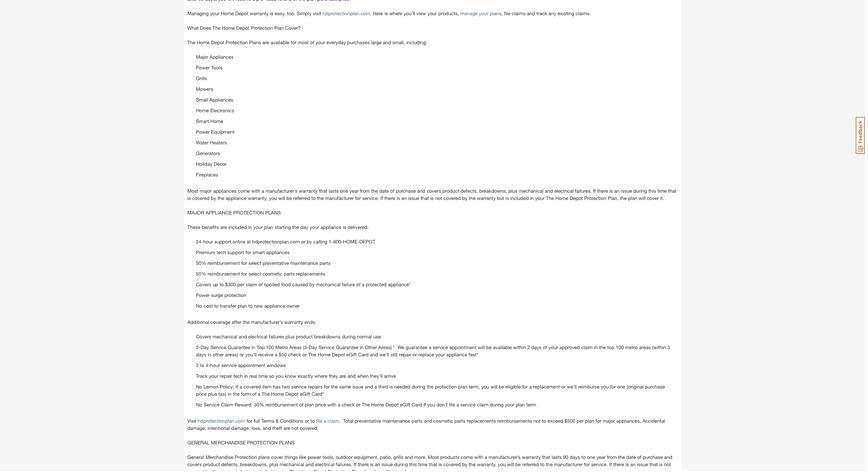 Task type: vqa. For each thing, say whether or not it's contained in the screenshot.
Recommended
no



Task type: locate. For each thing, give the bounding box(es) containing it.
guarantee up areas)
[[228, 344, 250, 350]]

days right 90
[[570, 454, 580, 460]]

appliances up electronics
[[209, 97, 233, 103]]

spoiled
[[264, 282, 280, 287]]

two
[[282, 384, 290, 390]]

0 horizontal spatial defects,
[[221, 462, 239, 467]]

if
[[424, 402, 426, 408]]

1 vertical spatial where
[[315, 373, 328, 379]]

1 vertical spatial but
[[241, 469, 248, 471]]

0 horizontal spatial 100
[[266, 344, 274, 350]]

no down track
[[196, 384, 202, 390]]

covers up the 2-
[[196, 334, 211, 340]]

1 vertical spatial one
[[618, 384, 626, 390]]

where left you'll
[[389, 10, 403, 16]]

2 horizontal spatial electrical
[[555, 188, 574, 194]]

or down guarantee
[[413, 352, 417, 358]]

2 left 4-
[[196, 362, 199, 368]]

1 appliances from the top
[[210, 54, 234, 60]]

2 inside 2-day service guarantee in top 100 metro areas (3-day service guarantee in other areas) *  we guarantee a service appointment will be available within 2 days of your approved claim in the top 100 metro areas (within 3 days in other areas) or you'll receive a $50 check or the home depot egift card and we'll still repair or replace your appliance fast*
[[527, 344, 530, 350]]

loss,
[[252, 425, 262, 431]]

1 vertical spatial breakdowns,
[[240, 462, 268, 467]]

feedback link image
[[856, 117, 865, 154]]

egift inside no lemon policy: if a covered item has two service repairs for the same issue and a third is needed during the protection plan term, you will be eligible for a replacement or we'll reimburse you for one (original purchase price plus tax) in the form of a the home depot egift card*
[[300, 391, 310, 397]]

or down "when"
[[356, 402, 361, 408]]

0 vertical spatial from
[[360, 188, 370, 194]]

0 vertical spatial year
[[350, 188, 359, 194]]

damage, up general merchandise protection plans
[[231, 425, 250, 431]]

1 horizontal spatial lasts
[[552, 454, 562, 460]]

manufacturer up delivered:
[[325, 195, 354, 201]]

preventative up 50% reimbursement for select cosmetic parts replacements
[[263, 260, 289, 266]]

equipment,
[[354, 454, 379, 460]]

general
[[187, 440, 210, 446]]

everyday
[[327, 39, 346, 45]]

check inside 2-day service guarantee in top 100 metro areas (3-day service guarantee in other areas) *  we guarantee a service appointment will be available within 2 days of your approved claim in the top 100 metro areas (within 3 days in other areas) or you'll receive a $50 check or the home depot egift card and we'll still repair or replace your appliance fast*
[[288, 352, 301, 358]]

and inside no lemon policy: if a covered item has two service repairs for the same issue and a third is needed during the protection plan term, you will be eligible for a replacement or we'll reimburse you for one (original purchase price plus tax) in the form of a the home depot egift card*
[[365, 384, 373, 390]]

with up major appliance protection plans
[[251, 188, 260, 194]]

existing
[[558, 10, 575, 16]]

hour down other
[[210, 362, 220, 368]]

0 vertical spatial egift
[[347, 352, 357, 358]]

your inside most major appliances come with a manufacturer's warranty that lasts one year from the date of purchase and covers product defects, breakdowns, plus mechanical and electrical failures. if there is an issue during this time that is covered by the appliance warranty, you will be referred to the manufacturer for service. if there is an issue that is not covered by the warranty but is included in your the home depot protection plan, the plan will cover it.
[[535, 195, 545, 201]]

of inside 2-day service guarantee in top 100 metro areas (3-day service guarantee in other areas) *  we guarantee a service appointment will be available within 2 days of your approved claim in the top 100 metro areas (within 3 days in other areas) or you'll receive a $50 check or the home depot egift card and we'll still repair or replace your appliance fast*
[[543, 344, 547, 350]]

depot inside general merchandise protection plans cover things like power tools, outdoor equipment, patio, grills and more. most products come with a manufacturer's warranty that lasts 90 days to one year from the date of purchase and covers product defects, breakdowns, plus mechanical and electrical failures. if there is an issue during this time that is covered by the warranty, you will be referred to the manufacturer for service. if there is an issue that is not covered by the warranty but is included in your the home depot protection plan, the plan will cover it.
[[314, 469, 327, 471]]

tech down 2 to 4-hour service appointment windows
[[233, 373, 243, 379]]

replacements up covers up to $300 per claim of spoiled food caused by mechanical failure of a protected appliance*
[[296, 271, 325, 277]]

1 vertical spatial tech
[[233, 373, 243, 379]]

1 vertical spatial warranty,
[[477, 462, 497, 467]]

days
[[532, 344, 542, 350], [196, 352, 206, 358], [570, 454, 580, 460]]

file
[[504, 10, 511, 16], [449, 402, 455, 408], [316, 418, 322, 424]]

delivered:
[[348, 224, 369, 230]]

covers left up
[[196, 282, 211, 287]]

caused
[[292, 282, 308, 287]]

service down track your repair tech in real time so you know exactly where they are and when they'll arrive
[[291, 384, 307, 390]]

appliances down the 24-hour support online at hdprotectionplan.com or by calling 1-800-home-depot
[[266, 249, 290, 255]]

your inside general merchandise protection plans cover things like power tools, outdoor equipment, patio, grills and more. most products come with a manufacturer's warranty that lasts 90 days to one year from the date of purchase and covers product defects, breakdowns, plus mechanical and electrical failures. if there is an issue during this time that is covered by the warranty, you will be referred to the manufacturer for service. if there is an issue that is not covered by the warranty but is included in your the home depot protection plan, the plan will cover it.
[[279, 469, 289, 471]]

0 horizontal spatial maintenance
[[290, 260, 318, 266]]

be inside no lemon policy: if a covered item has two service repairs for the same issue and a third is needed during the protection plan term, you will be eligible for a replacement or we'll reimburse you for one (original purchase price plus tax) in the form of a the home depot egift card*
[[499, 384, 504, 390]]

2-
[[196, 344, 201, 350]]

included inside most major appliances come with a manufacturer's warranty that lasts one year from the date of purchase and covers product defects, breakdowns, plus mechanical and electrical failures. if there is an issue during this time that is covered by the appliance warranty, you will be referred to the manufacturer for service. if there is an issue that is not covered by the warranty but is included in your the home depot protection plan, the plan will cover it.
[[510, 195, 529, 201]]

no up "visit" at the bottom left
[[196, 402, 202, 408]]

manufacturer inside general merchandise protection plans cover things like power tools, outdoor equipment, patio, grills and more. most products come with a manufacturer's warranty that lasts 90 days to one year from the date of purchase and covers product defects, breakdowns, plus mechanical and electrical failures. if there is an issue during this time that is covered by the warranty, you will be referred to the manufacturer for service. if there is an issue that is not covered by the warranty but is included in your the home depot protection plan, the plan will cover it.
[[554, 462, 583, 467]]

2 covers from the top
[[196, 334, 211, 340]]

0 vertical spatial breakdowns,
[[479, 188, 507, 194]]

too.
[[287, 10, 296, 16]]

1 day from the left
[[201, 344, 209, 350]]

come right products
[[461, 454, 473, 460]]

grills
[[394, 454, 404, 460]]

24-hour support online at hdprotectionplan.com or by calling 1-800-home-depot
[[196, 239, 375, 245]]

plus
[[509, 188, 518, 194], [286, 334, 295, 340], [208, 391, 217, 397], [269, 462, 278, 467]]

major
[[200, 188, 212, 194], [603, 418, 615, 424]]

1 vertical spatial 50%
[[196, 271, 206, 277]]

1 horizontal spatial cosmetic
[[434, 418, 453, 424]]

1 horizontal spatial per
[[577, 418, 584, 424]]

warranty, inside general merchandise protection plans cover things like power tools, outdoor equipment, patio, grills and more. most products come with a manufacturer's warranty that lasts 90 days to one year from the date of purchase and covers product defects, breakdowns, plus mechanical and electrical failures. if there is an issue during this time that is covered by the warranty, you will be referred to the manufacturer for service. if there is an issue that is not covered by the warranty but is included in your the home depot protection plan, the plan will cover it.
[[477, 462, 497, 467]]

2 vertical spatial file
[[316, 418, 322, 424]]

1 horizontal spatial warranty,
[[477, 462, 497, 467]]

merchandise
[[211, 440, 246, 446]]

come up major appliance protection plans
[[238, 188, 250, 194]]

hdprotectionplan.com link for for full terms & conditions or to
[[198, 418, 245, 424]]

defects,
[[461, 188, 478, 194], [221, 462, 239, 467]]

any
[[549, 10, 557, 16]]

plans left things in the left of the page
[[258, 454, 270, 460]]

reimburse
[[578, 384, 600, 390]]

0 vertical spatial failures.
[[575, 188, 592, 194]]

major left appliances. on the bottom right of page
[[603, 418, 615, 424]]

0 horizontal spatial card
[[358, 352, 369, 358]]

no service claim reward: 30% reimbursement of plan price with a check or the home depot egift card if you don't file a service claim during your plan term
[[196, 402, 536, 408]]

mechanical inside most major appliances come with a manufacturer's warranty that lasts one year from the date of purchase and covers product defects, breakdowns, plus mechanical and electrical failures. if there is an issue during this time that is covered by the appliance warranty, you will be referred to the manufacturer for service. if there is an issue that is not covered by the warranty but is included in your the home depot protection plan, the plan will cover it.
[[519, 188, 544, 194]]

the inside most major appliances come with a manufacturer's warranty that lasts one year from the date of purchase and covers product defects, breakdowns, plus mechanical and electrical failures. if there is an issue during this time that is covered by the appliance warranty, you will be referred to the manufacturer for service. if there is an issue that is not covered by the warranty but is included in your the home depot protection plan, the plan will cover it.
[[546, 195, 554, 201]]

power down major
[[196, 65, 210, 70]]

0 vertical spatial one
[[340, 188, 348, 194]]

manage your plans link
[[460, 10, 502, 16]]

product inside most major appliances come with a manufacturer's warranty that lasts one year from the date of purchase and covers product defects, breakdowns, plus mechanical and electrical failures. if there is an issue during this time that is covered by the appliance warranty, you will be referred to the manufacturer for service. if there is an issue that is not covered by the warranty but is included in your the home depot protection plan, the plan will cover it.
[[443, 188, 459, 194]]

damage,
[[187, 425, 206, 431], [231, 425, 250, 431]]

1 vertical spatial hdprotectionplan.com link
[[198, 418, 245, 424]]

when
[[357, 373, 369, 379]]

date inside most major appliances come with a manufacturer's warranty that lasts one year from the date of purchase and covers product defects, breakdowns, plus mechanical and electrical failures. if there is an issue during this time that is covered by the appliance warranty, you will be referred to the manufacturer for service. if there is an issue that is not covered by the warranty but is included in your the home depot protection plan, the plan will cover it.
[[379, 188, 389, 194]]

per right $300
[[237, 282, 244, 287]]

day right areas
[[309, 344, 317, 350]]

full
[[254, 418, 260, 424]]

are inside .  total preventative maintenance parts and cosmetic parts replacements reimbursements not to exceed $500 per plan for major appliances. accidental damage, intentional damage, loss, and theft are not covered.
[[284, 425, 290, 431]]

most right more.
[[428, 454, 439, 460]]

1 horizontal spatial from
[[607, 454, 617, 460]]

check down areas
[[288, 352, 301, 358]]

home inside no lemon policy: if a covered item has two service repairs for the same issue and a third is needed during the protection plan term, you will be eligible for a replacement or we'll reimburse you for one (original purchase price plus tax) in the form of a the home depot egift card*
[[271, 391, 284, 397]]

in inside no lemon policy: if a covered item has two service repairs for the same issue and a third is needed during the protection plan term, you will be eligible for a replacement or we'll reimburse you for one (original purchase price plus tax) in the form of a the home depot egift card*
[[228, 391, 232, 397]]

support down online on the bottom of page
[[227, 249, 244, 255]]

appointment inside 2-day service guarantee in top 100 metro areas (3-day service guarantee in other areas) *  we guarantee a service appointment will be available within 2 days of your approved claim in the top 100 metro areas (within 3 days in other areas) or you'll receive a $50 check or the home depot egift card and we'll still repair or replace your appliance fast*
[[449, 344, 477, 350]]

protection up at
[[233, 210, 264, 216]]

reimbursement
[[208, 260, 240, 266], [208, 271, 240, 277], [266, 402, 298, 408]]

0 vertical spatial plans
[[265, 210, 281, 216]]

3 no from the top
[[196, 402, 202, 408]]

preventative
[[263, 260, 289, 266], [355, 418, 381, 424]]

50% reimbursement for select cosmetic parts replacements
[[196, 271, 325, 277]]

select for preventative
[[249, 260, 261, 266]]

2 vertical spatial one
[[587, 454, 595, 460]]

0 vertical spatial purchase
[[396, 188, 416, 194]]

is inside no lemon policy: if a covered item has two service repairs for the same issue and a third is needed during the protection plan term, you will be eligible for a replacement or we'll reimburse you for one (original purchase price plus tax) in the form of a the home depot egift card*
[[389, 384, 393, 390]]

2 horizontal spatial one
[[618, 384, 626, 390]]

1 vertical spatial 2
[[196, 362, 199, 368]]

replacements inside .  total preventative maintenance parts and cosmetic parts replacements reimbursements not to exceed $500 per plan for major appliances. accidental damage, intentional damage, loss, and theft are not covered.
[[467, 418, 496, 424]]

during inside most major appliances come with a manufacturer's warranty that lasts one year from the date of purchase and covers product defects, breakdowns, plus mechanical and electrical failures. if there is an issue during this time that is covered by the appliance warranty, you will be referred to the manufacturer for service. if there is an issue that is not covered by the warranty but is included in your the home depot protection plan, the plan will cover it.
[[634, 188, 647, 194]]

1 vertical spatial reimbursement
[[208, 271, 240, 277]]

track
[[196, 373, 208, 379]]

reimbursement down premium
[[208, 260, 240, 266]]

hdprotectionplan.com link right 'visit'
[[323, 10, 370, 16]]

year inside most major appliances come with a manufacturer's warranty that lasts one year from the date of purchase and covers product defects, breakdowns, plus mechanical and electrical failures. if there is an issue during this time that is covered by the appliance warranty, you will be referred to the manufacturer for service. if there is an issue that is not covered by the warranty but is included in your the home depot protection plan, the plan will cover it.
[[350, 188, 359, 194]]

1 vertical spatial lasts
[[552, 454, 562, 460]]

hour up premium
[[203, 239, 213, 245]]

plans up these benefits are included in your plan starting the day your appliance is delivered:
[[265, 210, 281, 216]]

be inside general merchandise protection plans cover things like power tools, outdoor equipment, patio, grills and more. most products come with a manufacturer's warranty that lasts 90 days to one year from the date of purchase and covers product defects, breakdowns, plus mechanical and electrical failures. if there is an issue during this time that is covered by the warranty, you will be referred to the manufacturer for service. if there is an issue that is not covered by the warranty but is included in your the home depot protection plan, the plan will cover it.
[[516, 462, 521, 467]]

covers for covers up to $300 per claim of spoiled food caused by mechanical failure of a protected appliance*
[[196, 282, 211, 287]]

0 vertical spatial electrical
[[555, 188, 574, 194]]

service up replace
[[433, 344, 448, 350]]

to inside .  total preventative maintenance parts and cosmetic parts replacements reimbursements not to exceed $500 per plan for major appliances. accidental damage, intentional damage, loss, and theft are not covered.
[[542, 418, 546, 424]]

$300
[[225, 282, 236, 287]]

available down plan on the left
[[271, 39, 289, 45]]

support for online
[[214, 239, 231, 245]]

protection down loss,
[[247, 440, 278, 446]]

card inside 2-day service guarantee in top 100 metro areas (3-day service guarantee in other areas) *  we guarantee a service appointment will be available within 2 days of your approved claim in the top 100 metro areas (within 3 days in other areas) or you'll receive a $50 check or the home depot egift card and we'll still repair or replace your appliance fast*
[[358, 352, 369, 358]]

with up file a claim link
[[328, 402, 337, 408]]

power for power equipment
[[196, 129, 210, 135]]

(within
[[652, 344, 666, 350]]

0 vertical spatial plan,
[[608, 195, 619, 201]]

appliances
[[210, 54, 234, 60], [209, 97, 233, 103]]

1 power from the top
[[196, 65, 210, 70]]

hdprotectionplan.com down these benefits are included in your plan starting the day your appliance is delivered:
[[252, 239, 300, 245]]

term,
[[469, 384, 480, 390]]

purchase
[[396, 188, 416, 194], [645, 384, 665, 390], [643, 454, 663, 460]]

you'll
[[245, 352, 257, 358]]

price down lemon on the bottom
[[196, 391, 207, 397]]

days right within
[[532, 344, 542, 350]]

electronics
[[210, 107, 234, 113]]

1 vertical spatial with
[[328, 402, 337, 408]]

2 right within
[[527, 344, 530, 350]]

cover inside most major appliances come with a manufacturer's warranty that lasts one year from the date of purchase and covers product defects, breakdowns, plus mechanical and electrical failures. if there is an issue during this time that is covered by the appliance warranty, you will be referred to the manufacturer for service. if there is an issue that is not covered by the warranty but is included in your the home depot protection plan, the plan will cover it.
[[647, 195, 659, 201]]

appliances up tools
[[210, 54, 234, 60]]

service down term,
[[461, 402, 476, 408]]

appliance left fast*
[[447, 352, 467, 358]]

appliance up major appliance protection plans
[[226, 195, 247, 201]]

1 horizontal spatial days
[[532, 344, 542, 350]]

reimbursement for 50% reimbursement for select preventative maintenance parts
[[208, 260, 240, 266]]

file up covered. on the left bottom
[[316, 418, 322, 424]]

appliance
[[226, 195, 247, 201], [321, 224, 342, 230], [264, 303, 285, 309], [447, 352, 467, 358]]

grills
[[196, 75, 207, 81]]

1 horizontal spatial guarantee
[[336, 344, 359, 350]]

available left within
[[493, 344, 512, 350]]

0 vertical spatial protection
[[233, 210, 264, 216]]

hdprotectionplan.com link up 'intentional' in the left of the page
[[198, 418, 245, 424]]

item
[[262, 384, 272, 390]]

are right the they
[[340, 373, 346, 379]]

0 vertical spatial replacements
[[296, 271, 325, 277]]

the inside 2-day service guarantee in top 100 metro areas (3-day service guarantee in other areas) *  we guarantee a service appointment will be available within 2 days of your approved claim in the top 100 metro areas (within 3 days in other areas) or you'll receive a $50 check or the home depot egift card and we'll still repair or replace your appliance fast*
[[599, 344, 606, 350]]

2 no from the top
[[196, 384, 202, 390]]

an
[[614, 188, 620, 194], [402, 195, 407, 201], [375, 462, 380, 467], [631, 462, 636, 467]]

smart
[[196, 118, 209, 124]]

breakdowns
[[314, 334, 341, 340]]

in inside general merchandise protection plans cover things like power tools, outdoor equipment, patio, grills and more. most products come with a manufacturer's warranty that lasts 90 days to one year from the date of purchase and covers product defects, breakdowns, plus mechanical and electrical failures. if there is an issue during this time that is covered by the warranty, you will be referred to the manufacturer for service. if there is an issue that is not covered by the warranty but is included in your the home depot protection plan, the plan will cover it.
[[274, 469, 278, 471]]

days down the 2-
[[196, 352, 206, 358]]

card left if
[[412, 402, 422, 408]]

parts
[[320, 260, 331, 266], [284, 271, 295, 277], [412, 418, 423, 424], [455, 418, 466, 424]]

0 horizontal spatial come
[[238, 188, 250, 194]]

protection up don't
[[435, 384, 457, 390]]

issue
[[621, 188, 632, 194], [408, 195, 419, 201], [352, 384, 364, 390], [382, 462, 393, 467], [637, 462, 648, 467]]

reimbursement for 50% reimbursement for select cosmetic parts replacements
[[208, 271, 240, 277]]

from inside most major appliances come with a manufacturer's warranty that lasts one year from the date of purchase and covers product defects, breakdowns, plus mechanical and electrical failures. if there is an issue during this time that is covered by the appliance warranty, you will be referred to the manufacturer for service. if there is an issue that is not covered by the warranty but is included in your the home depot protection plan, the plan will cover it.
[[360, 188, 370, 194]]

2 appliances from the top
[[209, 97, 233, 103]]

4-
[[206, 362, 210, 368]]

small appliances
[[196, 97, 233, 103]]

or down (3-
[[303, 352, 307, 358]]

2 horizontal spatial hdprotectionplan.com
[[323, 10, 370, 16]]

1 horizontal spatial cover
[[391, 469, 403, 471]]

2 horizontal spatial egift
[[400, 402, 410, 408]]

covers inside most major appliances come with a manufacturer's warranty that lasts one year from the date of purchase and covers product defects, breakdowns, plus mechanical and electrical failures. if there is an issue during this time that is covered by the appliance warranty, you will be referred to the manufacturer for service. if there is an issue that is not covered by the warranty but is included in your the home depot protection plan, the plan will cover it.
[[427, 188, 441, 194]]

1 vertical spatial support
[[227, 249, 244, 255]]

preventative down no service claim reward: 30% reimbursement of plan price with a check or the home depot egift card if you don't file a service claim during your plan term
[[355, 418, 381, 424]]

power down smart
[[196, 129, 210, 135]]

but inside general merchandise protection plans cover things like power tools, outdoor equipment, patio, grills and more. most products come with a manufacturer's warranty that lasts 90 days to one year from the date of purchase and covers product defects, breakdowns, plus mechanical and electrical failures. if there is an issue during this time that is covered by the warranty, you will be referred to the manufacturer for service. if there is an issue that is not covered by the warranty but is included in your the home depot protection plan, the plan will cover it.
[[241, 469, 248, 471]]

theft
[[272, 425, 282, 431]]

maintenance down no service claim reward: 30% reimbursement of plan price with a check or the home depot egift card if you don't file a service claim during your plan term
[[383, 418, 410, 424]]

covered.
[[300, 425, 319, 431]]

day up 4-
[[201, 344, 209, 350]]

0 horizontal spatial .
[[339, 418, 341, 424]]

depot inside 2-day service guarantee in top 100 metro areas (3-day service guarantee in other areas) *  we guarantee a service appointment will be available within 2 days of your approved claim in the top 100 metro areas (within 3 days in other areas) or you'll receive a $50 check or the home depot egift card and we'll still repair or replace your appliance fast*
[[332, 352, 345, 358]]

power
[[196, 65, 210, 70], [196, 129, 210, 135], [196, 292, 210, 298]]

the inside general merchandise protection plans cover things like power tools, outdoor equipment, patio, grills and more. most products come with a manufacturer's warranty that lasts 90 days to one year from the date of purchase and covers product defects, breakdowns, plus mechanical and electrical failures. if there is an issue during this time that is covered by the warranty, you will be referred to the manufacturer for service. if there is an issue that is not covered by the warranty but is included in your the home depot protection plan, the plan will cover it.
[[290, 469, 298, 471]]

repair right still
[[399, 352, 411, 358]]

most major appliances come with a manufacturer's warranty that lasts one year from the date of purchase and covers product defects, breakdowns, plus mechanical and electrical failures. if there is an issue during this time that is covered by the appliance warranty, you will be referred to the manufacturer for service. if there is an issue that is not covered by the warranty but is included in your the home depot protection plan, the plan will cover it.
[[187, 188, 677, 201]]

$500
[[565, 418, 576, 424]]

preventative inside .  total preventative maintenance parts and cosmetic parts replacements reimbursements not to exceed $500 per plan for major appliances. accidental damage, intentional damage, loss, and theft are not covered.
[[355, 418, 381, 424]]

home inside general merchandise protection plans cover things like power tools, outdoor equipment, patio, grills and more. most products come with a manufacturer's warranty that lasts 90 days to one year from the date of purchase and covers product defects, breakdowns, plus mechanical and electrical failures. if there is an issue during this time that is covered by the warranty, you will be referred to the manufacturer for service. if there is an issue that is not covered by the warranty but is included in your the home depot protection plan, the plan will cover it.
[[299, 469, 312, 471]]

one inside general merchandise protection plans cover things like power tools, outdoor equipment, patio, grills and more. most products come with a manufacturer's warranty that lasts 90 days to one year from the date of purchase and covers product defects, breakdowns, plus mechanical and electrical failures. if there is an issue during this time that is covered by the warranty, you will be referred to the manufacturer for service. if there is an issue that is not covered by the warranty but is included in your the home depot protection plan, the plan will cover it.
[[587, 454, 595, 460]]

1 no from the top
[[196, 303, 202, 309]]

1 horizontal spatial plan,
[[608, 195, 619, 201]]

1 horizontal spatial electrical
[[315, 462, 335, 467]]

home inside most major appliances come with a manufacturer's warranty that lasts one year from the date of purchase and covers product defects, breakdowns, plus mechanical and electrical failures. if there is an issue during this time that is covered by the appliance warranty, you will be referred to the manufacturer for service. if there is an issue that is not covered by the warranty but is included in your the home depot protection plan, the plan will cover it.
[[556, 195, 569, 201]]

0 horizontal spatial one
[[340, 188, 348, 194]]

within
[[513, 344, 526, 350]]

1 horizontal spatial come
[[461, 454, 473, 460]]

1 horizontal spatial available
[[493, 344, 512, 350]]

a inside general merchandise protection plans cover things like power tools, outdoor equipment, patio, grills and more. most products come with a manufacturer's warranty that lasts 90 days to one year from the date of purchase and covers product defects, breakdowns, plus mechanical and electrical failures. if there is an issue during this time that is covered by the warranty, you will be referred to the manufacturer for service. if there is an issue that is not covered by the warranty but is included in your the home depot protection plan, the plan will cover it.
[[485, 454, 487, 460]]

or up covered. on the left bottom
[[305, 418, 309, 424]]

major inside .  total preventative maintenance parts and cosmetic parts replacements reimbursements not to exceed $500 per plan for major appliances. accidental damage, intentional damage, loss, and theft are not covered.
[[603, 418, 615, 424]]

0 vertical spatial tech
[[217, 249, 226, 255]]

power equipment
[[196, 129, 235, 135]]

1 horizontal spatial damage,
[[231, 425, 250, 431]]

year
[[350, 188, 359, 194], [597, 454, 606, 460]]

0 horizontal spatial where
[[315, 373, 328, 379]]

1 vertical spatial included
[[228, 224, 247, 230]]

0 vertical spatial preventative
[[263, 260, 289, 266]]

where
[[389, 10, 403, 16], [315, 373, 328, 379]]

this inside most major appliances come with a manufacturer's warranty that lasts one year from the date of purchase and covers product defects, breakdowns, plus mechanical and electrical failures. if there is an issue during this time that is covered by the appliance warranty, you will be referred to the manufacturer for service. if there is an issue that is not covered by the warranty but is included in your the home depot protection plan, the plan will cover it.
[[649, 188, 656, 194]]

2 power from the top
[[196, 129, 210, 135]]

100 up receive
[[266, 344, 274, 350]]

for inside most major appliances come with a manufacturer's warranty that lasts one year from the date of purchase and covers product defects, breakdowns, plus mechanical and electrical failures. if there is an issue during this time that is covered by the appliance warranty, you will be referred to the manufacturer for service. if there is an issue that is not covered by the warranty but is included in your the home depot protection plan, the plan will cover it.
[[355, 195, 361, 201]]

are right 'benefits'
[[220, 224, 227, 230]]

conditions
[[280, 418, 304, 424]]

file right ,
[[504, 10, 511, 16]]

0 vertical spatial 50%
[[196, 260, 206, 266]]

claims.
[[576, 10, 591, 16]]

power up cost
[[196, 292, 210, 298]]

damage, down "visit" at the bottom left
[[187, 425, 206, 431]]

you
[[269, 195, 277, 201], [276, 373, 284, 379], [481, 384, 489, 390], [601, 384, 609, 390], [427, 402, 435, 408], [498, 462, 506, 467]]

0 vertical spatial included
[[510, 195, 529, 201]]

plans for general merchandise protection plans
[[279, 440, 295, 446]]

are down conditions
[[284, 425, 290, 431]]

don't
[[437, 402, 448, 408]]

no for no lemon policy: if a covered item has two service repairs for the same issue and a third is needed during the protection plan term, you will be eligible for a replacement or we'll reimburse you for one (original purchase price plus tax) in the form of a the home depot egift card*
[[196, 384, 202, 390]]

starting
[[275, 224, 291, 230]]

50% for 50% reimbursement for select cosmetic parts replacements
[[196, 271, 206, 277]]

for
[[291, 39, 297, 45], [355, 195, 361, 201], [246, 249, 251, 255], [241, 260, 247, 266], [241, 271, 247, 277], [324, 384, 330, 390], [522, 384, 528, 390], [610, 384, 616, 390], [247, 418, 252, 424], [596, 418, 602, 424], [584, 462, 590, 467]]

you inside most major appliances come with a manufacturer's warranty that lasts one year from the date of purchase and covers product defects, breakdowns, plus mechanical and electrical failures. if there is an issue during this time that is covered by the appliance warranty, you will be referred to the manufacturer for service. if there is an issue that is not covered by the warranty but is included in your the home depot protection plan, the plan will cover it.
[[269, 195, 277, 201]]

1 vertical spatial come
[[461, 454, 473, 460]]

power tools
[[196, 65, 222, 70]]

0 horizontal spatial file
[[316, 418, 322, 424]]

reimbursement up $300
[[208, 271, 240, 277]]

of
[[310, 39, 314, 45], [390, 188, 395, 194], [259, 282, 263, 287], [356, 282, 361, 287], [543, 344, 547, 350], [252, 391, 257, 397], [299, 402, 304, 408], [637, 454, 642, 460]]

during inside general merchandise protection plans cover things like power tools, outdoor equipment, patio, grills and more. most products come with a manufacturer's warranty that lasts 90 days to one year from the date of purchase and covers product defects, breakdowns, plus mechanical and electrical failures. if there is an issue during this time that is covered by the warranty, you will be referred to the manufacturer for service. if there is an issue that is not covered by the warranty but is included in your the home depot protection plan, the plan will cover it.
[[394, 462, 408, 467]]

track your repair tech in real time so you know exactly where they are and when they'll arrive
[[196, 373, 396, 379]]

1 vertical spatial purchase
[[645, 384, 665, 390]]

covered inside no lemon policy: if a covered item has two service repairs for the same issue and a third is needed during the protection plan term, you will be eligible for a replacement or we'll reimburse you for one (original purchase price plus tax) in the form of a the home depot egift card*
[[244, 384, 261, 390]]

covered
[[192, 195, 210, 201], [444, 195, 461, 201], [244, 384, 261, 390], [444, 462, 461, 467], [187, 469, 205, 471]]

of inside general merchandise protection plans cover things like power tools, outdoor equipment, patio, grills and more. most products come with a manufacturer's warranty that lasts 90 days to one year from the date of purchase and covers product defects, breakdowns, plus mechanical and electrical failures. if there is an issue during this time that is covered by the warranty, you will be referred to the manufacturer for service. if there is an issue that is not covered by the warranty but is included in your the home depot protection plan, the plan will cover it.
[[637, 454, 642, 460]]

0 horizontal spatial preventative
[[263, 260, 289, 266]]

hdprotectionplan.com up 'intentional' in the left of the page
[[198, 418, 245, 424]]

receive
[[258, 352, 274, 358]]

0 vertical spatial covers
[[427, 188, 441, 194]]

1 horizontal spatial manufacturer
[[554, 462, 583, 467]]

0 vertical spatial it.
[[660, 195, 664, 201]]

plans for major appliance protection plans
[[265, 210, 281, 216]]

0 horizontal spatial this
[[409, 462, 417, 467]]

new
[[254, 303, 263, 309]]

1 horizontal spatial time
[[418, 462, 428, 467]]

no cost to transfer plan to new appliance owner
[[196, 303, 300, 309]]

. left the here
[[370, 10, 372, 16]]

fast*
[[469, 352, 479, 358]]

card down other
[[358, 352, 369, 358]]

0 vertical spatial manufacturer's
[[266, 188, 298, 194]]

per
[[237, 282, 244, 287], [577, 418, 584, 424]]

appliance up the 1-
[[321, 224, 342, 230]]

major down the fireplaces
[[200, 188, 212, 194]]

where up repairs
[[315, 373, 328, 379]]

0 horizontal spatial warranty,
[[248, 195, 268, 201]]

check down same
[[342, 402, 355, 408]]

support left online on the bottom of page
[[214, 239, 231, 245]]

3 power from the top
[[196, 292, 210, 298]]

1 vertical spatial cosmetic
[[434, 418, 453, 424]]

1 vertical spatial appliances
[[209, 97, 233, 103]]

per right $500
[[577, 418, 584, 424]]

managing
[[187, 10, 209, 16]]

1 vertical spatial protection
[[435, 384, 457, 390]]

appliances for small appliances
[[209, 97, 233, 103]]

replacements left reimbursements
[[467, 418, 496, 424]]

hdprotectionplan.com link
[[323, 10, 370, 16], [198, 418, 245, 424]]

1 vertical spatial date
[[627, 454, 636, 460]]

plan inside .  total preventative maintenance parts and cosmetic parts replacements reimbursements not to exceed $500 per plan for major appliances. accidental damage, intentional damage, loss, and theft are not covered.
[[585, 418, 595, 424]]

1 vertical spatial price
[[315, 402, 326, 408]]

repairs
[[308, 384, 323, 390]]

0 vertical spatial but
[[497, 195, 504, 201]]

0 horizontal spatial major
[[200, 188, 212, 194]]

2 day from the left
[[309, 344, 317, 350]]

warranty, inside most major appliances come with a manufacturer's warranty that lasts one year from the date of purchase and covers product defects, breakdowns, plus mechanical and electrical failures. if there is an issue during this time that is covered by the appliance warranty, you will be referred to the manufacturer for service. if there is an issue that is not covered by the warranty but is included in your the home depot protection plan, the plan will cover it.
[[248, 195, 268, 201]]

décor
[[214, 161, 227, 167]]

1 vertical spatial egift
[[300, 391, 310, 397]]

2 damage, from the left
[[231, 425, 250, 431]]

covers
[[196, 282, 211, 287], [196, 334, 211, 340]]

0 horizontal spatial date
[[379, 188, 389, 194]]

the inside no lemon policy: if a covered item has two service repairs for the same issue and a third is needed during the protection plan term, you will be eligible for a replacement or we'll reimburse you for one (original purchase price plus tax) in the form of a the home depot egift card*
[[262, 391, 270, 397]]

2 select from the top
[[249, 271, 261, 277]]

cosmetic up 'spoiled'
[[263, 271, 282, 277]]

protection down $300
[[224, 292, 246, 298]]

depot
[[235, 10, 249, 16], [236, 25, 250, 31], [211, 39, 224, 45], [570, 195, 583, 201], [332, 352, 345, 358], [286, 391, 299, 397], [386, 402, 399, 408], [314, 469, 327, 471]]

select
[[249, 260, 261, 266], [249, 271, 261, 277]]

0 horizontal spatial electrical
[[248, 334, 268, 340]]

major inside most major appliances come with a manufacturer's warranty that lasts one year from the date of purchase and covers product defects, breakdowns, plus mechanical and electrical failures. if there is an issue during this time that is covered by the appliance warranty, you will be referred to the manufacturer for service. if there is an issue that is not covered by the warranty but is included in your the home depot protection plan, the plan will cover it.
[[200, 188, 212, 194]]

guarantee down "normal"
[[336, 344, 359, 350]]

repair up policy:
[[220, 373, 232, 379]]

reimbursement up &
[[266, 402, 298, 408]]

things
[[285, 454, 298, 460]]

1 covers from the top
[[196, 282, 211, 287]]

replacements
[[296, 271, 325, 277], [467, 418, 496, 424]]

plan inside general merchandise protection plans cover things like power tools, outdoor equipment, patio, grills and more. most products come with a manufacturer's warranty that lasts 90 days to one year from the date of purchase and covers product defects, breakdowns, plus mechanical and electrical failures. if there is an issue during this time that is covered by the warranty, you will be referred to the manufacturer for service. if there is an issue that is not covered by the warranty but is included in your the home depot protection plan, the plan will cover it.
[[372, 469, 381, 471]]

come inside most major appliances come with a manufacturer's warranty that lasts one year from the date of purchase and covers product defects, breakdowns, plus mechanical and electrical failures. if there is an issue during this time that is covered by the appliance warranty, you will be referred to the manufacturer for service. if there is an issue that is not covered by the warranty but is included in your the home depot protection plan, the plan will cover it.
[[238, 188, 250, 194]]

0 vertical spatial service.
[[362, 195, 379, 201]]

0 vertical spatial reimbursement
[[208, 260, 240, 266]]

1 horizontal spatial with
[[328, 402, 337, 408]]

during inside no lemon policy: if a covered item has two service repairs for the same issue and a third is needed during the protection plan term, you will be eligible for a replacement or we'll reimburse you for one (original purchase price plus tax) in the form of a the home depot egift card*
[[412, 384, 426, 390]]

egift inside 2-day service guarantee in top 100 metro areas (3-day service guarantee in other areas) *  we guarantee a service appointment will be available within 2 days of your approved claim in the top 100 metro areas (within 3 days in other areas) or you'll receive a $50 check or the home depot egift card and we'll still repair or replace your appliance fast*
[[347, 352, 357, 358]]

with
[[251, 188, 260, 194], [328, 402, 337, 408], [474, 454, 483, 460]]

0 horizontal spatial referred
[[293, 195, 310, 201]]

2 vertical spatial product
[[203, 462, 220, 467]]

exceed
[[548, 418, 563, 424]]

service inside 2-day service guarantee in top 100 metro areas (3-day service guarantee in other areas) *  we guarantee a service appointment will be available within 2 days of your approved claim in the top 100 metro areas (within 3 days in other areas) or you'll receive a $50 check or the home depot egift card and we'll still repair or replace your appliance fast*
[[433, 344, 448, 350]]

0 vertical spatial cosmetic
[[263, 271, 282, 277]]

power surge protection
[[196, 292, 246, 298]]

but inside most major appliances come with a manufacturer's warranty that lasts one year from the date of purchase and covers product defects, breakdowns, plus mechanical and electrical failures. if there is an issue during this time that is covered by the appliance warranty, you will be referred to the manufacturer for service. if there is an issue that is not covered by the warranty but is included in your the home depot protection plan, the plan will cover it.
[[497, 195, 504, 201]]

claim inside 2-day service guarantee in top 100 metro areas (3-day service guarantee in other areas) *  we guarantee a service appointment will be available within 2 days of your approved claim in the top 100 metro areas (within 3 days in other areas) or you'll receive a $50 check or the home depot egift card and we'll still repair or replace your appliance fast*
[[581, 344, 593, 350]]

1 horizontal spatial but
[[497, 195, 504, 201]]

defects, inside most major appliances come with a manufacturer's warranty that lasts one year from the date of purchase and covers product defects, breakdowns, plus mechanical and electrical failures. if there is an issue during this time that is covered by the appliance warranty, you will be referred to the manufacturer for service. if there is an issue that is not covered by the warranty but is included in your the home depot protection plan, the plan will cover it.
[[461, 188, 478, 194]]

0 vertical spatial hdprotectionplan.com link
[[323, 10, 370, 16]]

tech right premium
[[217, 249, 226, 255]]

cosmetic down don't
[[434, 418, 453, 424]]

1 horizontal spatial tech
[[233, 373, 243, 379]]

replacement
[[533, 384, 560, 390]]

come inside general merchandise protection plans cover things like power tools, outdoor equipment, patio, grills and more. most products come with a manufacturer's warranty that lasts 90 days to one year from the date of purchase and covers product defects, breakdowns, plus mechanical and electrical failures. if there is an issue during this time that is covered by the warranty, you will be referred to the manufacturer for service. if there is an issue that is not covered by the warranty but is included in your the home depot protection plan, the plan will cover it.
[[461, 454, 473, 460]]

are right the plans
[[262, 39, 269, 45]]

1 horizontal spatial year
[[597, 454, 606, 460]]

come
[[238, 188, 250, 194], [461, 454, 473, 460]]

1 horizontal spatial defects,
[[461, 188, 478, 194]]

price down card*
[[315, 402, 326, 408]]

repair inside 2-day service guarantee in top 100 metro areas (3-day service guarantee in other areas) *  we guarantee a service appointment will be available within 2 days of your approved claim in the top 100 metro areas (within 3 days in other areas) or you'll receive a $50 check or the home depot egift card and we'll still repair or replace your appliance fast*
[[399, 352, 411, 358]]

or left we'll
[[561, 384, 566, 390]]

0 horizontal spatial from
[[360, 188, 370, 194]]

1 vertical spatial covers
[[196, 334, 211, 340]]

1 50% from the top
[[196, 260, 206, 266]]

most inside general merchandise protection plans cover things like power tools, outdoor equipment, patio, grills and more. most products come with a manufacturer's warranty that lasts 90 days to one year from the date of purchase and covers product defects, breakdowns, plus mechanical and electrical failures. if there is an issue during this time that is covered by the warranty, you will be referred to the manufacturer for service. if there is an issue that is not covered by the warranty but is included in your the home depot protection plan, the plan will cover it.
[[428, 454, 439, 460]]

so
[[269, 373, 274, 379]]

2 50% from the top
[[196, 271, 206, 277]]

2 guarantee from the left
[[336, 344, 359, 350]]

or inside no lemon policy: if a covered item has two service repairs for the same issue and a third is needed during the protection plan term, you will be eligible for a replacement or we'll reimburse you for one (original purchase price plus tax) in the form of a the home depot egift card*
[[561, 384, 566, 390]]

plus inside general merchandise protection plans cover things like power tools, outdoor equipment, patio, grills and more. most products come with a manufacturer's warranty that lasts 90 days to one year from the date of purchase and covers product defects, breakdowns, plus mechanical and electrical failures. if there is an issue during this time that is covered by the warranty, you will be referred to the manufacturer for service. if there is an issue that is not covered by the warranty but is included in your the home depot protection plan, the plan will cover it.
[[269, 462, 278, 467]]

has
[[273, 384, 281, 390]]

1 select from the top
[[249, 260, 261, 266]]

0 vertical spatial come
[[238, 188, 250, 194]]

appointment down you'll
[[238, 362, 265, 368]]

appliance right new
[[264, 303, 285, 309]]

this inside general merchandise protection plans cover things like power tools, outdoor equipment, patio, grills and more. most products come with a manufacturer's warranty that lasts 90 days to one year from the date of purchase and covers product defects, breakdowns, plus mechanical and electrical failures. if there is an issue during this time that is covered by the warranty, you will be referred to the manufacturer for service. if there is an issue that is not covered by the warranty but is included in your the home depot protection plan, the plan will cover it.
[[409, 462, 417, 467]]

plans up things in the left of the page
[[279, 440, 295, 446]]

file right don't
[[449, 402, 455, 408]]

plan inside most major appliances come with a manufacturer's warranty that lasts one year from the date of purchase and covers product defects, breakdowns, plus mechanical and electrical failures. if there is an issue during this time that is covered by the appliance warranty, you will be referred to the manufacturer for service. if there is an issue that is not covered by the warranty but is included in your the home depot protection plan, the plan will cover it.
[[628, 195, 638, 201]]

appointment up fast*
[[449, 344, 477, 350]]

select down 50% reimbursement for select preventative maintenance parts
[[249, 271, 261, 277]]

appliances inside most major appliances come with a manufacturer's warranty that lasts one year from the date of purchase and covers product defects, breakdowns, plus mechanical and electrical failures. if there is an issue during this time that is covered by the appliance warranty, you will be referred to the manufacturer for service. if there is an issue that is not covered by the warranty but is included in your the home depot protection plan, the plan will cover it.
[[213, 188, 237, 194]]

0 vertical spatial lasts
[[329, 188, 339, 194]]

1 vertical spatial check
[[342, 402, 355, 408]]

hdprotectionplan.com right 'visit'
[[323, 10, 370, 16]]

merchandise
[[206, 454, 233, 460]]



Task type: describe. For each thing, give the bounding box(es) containing it.
major
[[196, 54, 208, 60]]

general merchandise protection plans
[[187, 440, 295, 446]]

protection for merchandise
[[247, 440, 278, 446]]

0 vertical spatial file
[[504, 10, 511, 16]]

or left you'll
[[240, 352, 244, 358]]

general
[[187, 454, 204, 460]]

failures. inside general merchandise protection plans cover things like power tools, outdoor equipment, patio, grills and more. most products come with a manufacturer's warranty that lasts 90 days to one year from the date of purchase and covers product defects, breakdowns, plus mechanical and electrical failures. if there is an issue during this time that is covered by the warranty, you will be referred to the manufacturer for service. if there is an issue that is not covered by the warranty but is included in your the home depot protection plan, the plan will cover it.
[[336, 462, 353, 467]]

other
[[365, 344, 377, 350]]

plan
[[274, 25, 284, 31]]

. inside .  total preventative maintenance parts and cosmetic parts replacements reimbursements not to exceed $500 per plan for major appliances. accidental damage, intentional damage, loss, and theft are not covered.
[[339, 418, 341, 424]]

referred inside most major appliances come with a manufacturer's warranty that lasts one year from the date of purchase and covers product defects, breakdowns, plus mechanical and electrical failures. if there is an issue during this time that is covered by the appliance warranty, you will be referred to the manufacturer for service. if there is an issue that is not covered by the warranty but is included in your the home depot protection plan, the plan will cover it.
[[293, 195, 310, 201]]

0 horizontal spatial time
[[258, 373, 268, 379]]

they'll
[[370, 373, 383, 379]]

manufacturer's inside general merchandise protection plans cover things like power tools, outdoor equipment, patio, grills and more. most products come with a manufacturer's warranty that lasts 90 days to one year from the date of purchase and covers product defects, breakdowns, plus mechanical and electrical failures. if there is an issue during this time that is covered by the warranty, you will be referred to the manufacturer for service. if there is an issue that is not covered by the warranty but is included in your the home depot protection plan, the plan will cover it.
[[489, 454, 521, 460]]

same
[[339, 384, 351, 390]]

fireplaces
[[196, 172, 218, 178]]

available inside 2-day service guarantee in top 100 metro areas (3-day service guarantee in other areas) *  we guarantee a service appointment will be available within 2 days of your approved claim in the top 100 metro areas (within 3 days in other areas) or you'll receive a $50 check or the home depot egift card and we'll still repair or replace your appliance fast*
[[493, 344, 512, 350]]

visit
[[313, 10, 321, 16]]

1 vertical spatial file
[[449, 402, 455, 408]]

cost
[[204, 303, 213, 309]]

1 horizontal spatial appliances
[[266, 249, 290, 255]]

protection inside no lemon policy: if a covered item has two service repairs for the same issue and a third is needed during the protection plan term, you will be eligible for a replacement or we'll reimburse you for one (original purchase price plus tax) in the form of a the home depot egift card*
[[435, 384, 457, 390]]

generators
[[196, 150, 220, 156]]

no for no cost to transfer plan to new appliance owner
[[196, 303, 202, 309]]

lasts inside most major appliances come with a manufacturer's warranty that lasts one year from the date of purchase and covers product defects, breakdowns, plus mechanical and electrical failures. if there is an issue during this time that is covered by the appliance warranty, you will be referred to the manufacturer for service. if there is an issue that is not covered by the warranty but is included in your the home depot protection plan, the plan will cover it.
[[329, 188, 339, 194]]

plan, inside general merchandise protection plans cover things like power tools, outdoor equipment, patio, grills and more. most products come with a manufacturer's warranty that lasts 90 days to one year from the date of purchase and covers product defects, breakdowns, plus mechanical and electrical failures. if there is an issue during this time that is covered by the warranty, you will be referred to the manufacturer for service. if there is an issue that is not covered by the warranty but is included in your the home depot protection plan, the plan will cover it.
[[352, 469, 363, 471]]

no for no service claim reward: 30% reimbursement of plan price with a check or the home depot egift card if you don't file a service claim during your plan term
[[196, 402, 202, 408]]

ends:
[[304, 319, 316, 325]]

2 vertical spatial reimbursement
[[266, 402, 298, 408]]

product inside general merchandise protection plans cover things like power tools, outdoor equipment, patio, grills and more. most products come with a manufacturer's warranty that lasts 90 days to one year from the date of purchase and covers product defects, breakdowns, plus mechanical and electrical failures. if there is an issue during this time that is covered by the warranty, you will be referred to the manufacturer for service. if there is an issue that is not covered by the warranty but is included in your the home depot protection plan, the plan will cover it.
[[203, 462, 220, 467]]

outdoor
[[336, 454, 353, 460]]

breakdowns, inside most major appliances come with a manufacturer's warranty that lasts one year from the date of purchase and covers product defects, breakdowns, plus mechanical and electrical failures. if there is an issue during this time that is covered by the appliance warranty, you will be referred to the manufacturer for service. if there is an issue that is not covered by the warranty but is included in your the home depot protection plan, the plan will cover it.
[[479, 188, 507, 194]]

of inside no lemon policy: if a covered item has two service repairs for the same issue and a third is needed during the protection plan term, you will be eligible for a replacement or we'll reimburse you for one (original purchase price plus tax) in the form of a the home depot egift card*
[[252, 391, 257, 397]]

defects, inside general merchandise protection plans cover things like power tools, outdoor equipment, patio, grills and more. most products come with a manufacturer's warranty that lasts 90 days to one year from the date of purchase and covers product defects, breakdowns, plus mechanical and electrical failures. if there is an issue during this time that is covered by the warranty, you will be referred to the manufacturer for service. if there is an issue that is not covered by the warranty but is included in your the home depot protection plan, the plan will cover it.
[[221, 462, 239, 467]]

select for cosmetic
[[249, 271, 261, 277]]

you inside general merchandise protection plans cover things like power tools, outdoor equipment, patio, grills and more. most products come with a manufacturer's warranty that lasts 90 days to one year from the date of purchase and covers product defects, breakdowns, plus mechanical and electrical failures. if there is an issue during this time that is covered by the warranty, you will be referred to the manufacturer for service. if there is an issue that is not covered by the warranty but is included in your the home depot protection plan, the plan will cover it.
[[498, 462, 506, 467]]

areas
[[289, 344, 302, 350]]

covers mechanical and electrical failures plus product breakdowns during normal use
[[196, 334, 381, 340]]

0 horizontal spatial 2
[[196, 362, 199, 368]]

50% for 50% reimbursement for select preventative maintenance parts
[[196, 260, 206, 266]]

cover?
[[285, 25, 301, 31]]

protected
[[366, 282, 387, 287]]

service. inside most major appliances come with a manufacturer's warranty that lasts one year from the date of purchase and covers product defects, breakdowns, plus mechanical and electrical failures. if there is an issue during this time that is covered by the appliance warranty, you will be referred to the manufacturer for service. if there is an issue that is not covered by the warranty but is included in your the home depot protection plan, the plan will cover it.
[[362, 195, 379, 201]]

we'll
[[567, 384, 577, 390]]

be inside 2-day service guarantee in top 100 metro areas (3-day service guarantee in other areas) *  we guarantee a service appointment will be available within 2 days of your approved claim in the top 100 metro areas (within 3 days in other areas) or you'll receive a $50 check or the home depot egift card and we'll still repair or replace your appliance fast*
[[486, 344, 492, 350]]

support for for
[[227, 249, 244, 255]]

real
[[249, 373, 257, 379]]

1 guarantee from the left
[[228, 344, 250, 350]]

reward:
[[235, 402, 253, 408]]

not inside general merchandise protection plans cover things like power tools, outdoor equipment, patio, grills and more. most products come with a manufacturer's warranty that lasts 90 days to one year from the date of purchase and covers product defects, breakdowns, plus mechanical and electrical failures. if there is an issue during this time that is covered by the warranty, you will be referred to the manufacturer for service. if there is an issue that is not covered by the warranty but is included in your the home depot protection plan, the plan will cover it.
[[664, 462, 671, 467]]

breakdowns, inside general merchandise protection plans cover things like power tools, outdoor equipment, patio, grills and more. most products come with a manufacturer's warranty that lasts 90 days to one year from the date of purchase and covers product defects, breakdowns, plus mechanical and electrical failures. if there is an issue during this time that is covered by the warranty, you will be referred to the manufacturer for service. if there is an issue that is not covered by the warranty but is included in your the home depot protection plan, the plan will cover it.
[[240, 462, 268, 467]]

&
[[276, 418, 279, 424]]

top
[[257, 344, 265, 350]]

approved
[[560, 344, 580, 350]]

date inside general merchandise protection plans cover things like power tools, outdoor equipment, patio, grills and more. most products come with a manufacturer's warranty that lasts 90 days to one year from the date of purchase and covers product defects, breakdowns, plus mechanical and electrical failures. if there is an issue during this time that is covered by the warranty, you will be referred to the manufacturer for service. if there is an issue that is not covered by the warranty but is included in your the home depot protection plan, the plan will cover it.
[[627, 454, 636, 460]]

1 horizontal spatial product
[[296, 334, 313, 340]]

the home depot protection plans are available for most of your everyday purchases large and small, including:
[[187, 39, 429, 45]]

still
[[391, 352, 398, 358]]

protection for appliance
[[233, 210, 264, 216]]

plus inside no lemon policy: if a covered item has two service repairs for the same issue and a third is needed during the protection plan term, you will be eligible for a replacement or we'll reimburse you for one (original purchase price plus tax) in the form of a the home depot egift card*
[[208, 391, 217, 397]]

to inside most major appliances come with a manufacturer's warranty that lasts one year from the date of purchase and covers product defects, breakdowns, plus mechanical and electrical failures. if there is an issue during this time that is covered by the appliance warranty, you will be referred to the manufacturer for service. if there is an issue that is not covered by the warranty but is included in your the home depot protection plan, the plan will cover it.
[[311, 195, 316, 201]]

service. inside general merchandise protection plans cover things like power tools, outdoor equipment, patio, grills and more. most products come with a manufacturer's warranty that lasts 90 days to one year from the date of purchase and covers product defects, breakdowns, plus mechanical and electrical failures. if there is an issue during this time that is covered by the warranty, you will be referred to the manufacturer for service. if there is an issue that is not covered by the warranty but is included in your the home depot protection plan, the plan will cover it.
[[591, 462, 608, 467]]

surge
[[211, 292, 223, 298]]

appliances.
[[617, 418, 641, 424]]

1 vertical spatial hour
[[210, 362, 220, 368]]

know
[[285, 373, 297, 379]]

power for power tools
[[196, 65, 210, 70]]

0 horizontal spatial days
[[196, 352, 206, 358]]

1-
[[329, 239, 333, 245]]

use
[[373, 334, 381, 340]]

will inside 2-day service guarantee in top 100 metro areas (3-day service guarantee in other areas) *  we guarantee a service appointment will be available within 2 days of your approved claim in the top 100 metro areas (within 3 days in other areas) or you'll receive a $50 check or the home depot egift card and we'll still repair or replace your appliance fast*
[[478, 344, 485, 350]]

holiday
[[196, 161, 212, 167]]

referred inside general merchandise protection plans cover things like power tools, outdoor equipment, patio, grills and more. most products come with a manufacturer's warranty that lasts 90 days to one year from the date of purchase and covers product defects, breakdowns, plus mechanical and electrical failures. if there is an issue during this time that is covered by the warranty, you will be referred to the manufacturer for service. if there is an issue that is not covered by the warranty but is included in your the home depot protection plan, the plan will cover it.
[[522, 462, 539, 467]]

no lemon policy: if a covered item has two service repairs for the same issue and a third is needed during the protection plan term, you will be eligible for a replacement or we'll reimburse you for one (original purchase price plus tax) in the form of a the home depot egift card*
[[196, 384, 665, 397]]

service up other
[[210, 344, 226, 350]]

1 damage, from the left
[[187, 425, 206, 431]]

(3-
[[303, 344, 309, 350]]

plan inside no lemon policy: if a covered item has two service repairs for the same issue and a third is needed during the protection plan term, you will be eligible for a replacement or we'll reimburse you for one (original purchase price plus tax) in the form of a the home depot egift card*
[[458, 384, 468, 390]]

for inside general merchandise protection plans cover things like power tools, outdoor equipment, patio, grills and more. most products come with a manufacturer's warranty that lasts 90 days to one year from the date of purchase and covers product defects, breakdowns, plus mechanical and electrical failures. if there is an issue during this time that is covered by the warranty, you will be referred to the manufacturer for service. if there is an issue that is not covered by the warranty but is included in your the home depot protection plan, the plan will cover it.
[[584, 462, 590, 467]]

one inside no lemon policy: if a covered item has two service repairs for the same issue and a third is needed during the protection plan term, you will be eligible for a replacement or we'll reimburse you for one (original purchase price plus tax) in the form of a the home depot egift card*
[[618, 384, 626, 390]]

1 horizontal spatial price
[[315, 402, 326, 408]]

service down breakdowns
[[319, 344, 335, 350]]

covers inside general merchandise protection plans cover things like power tools, outdoor equipment, patio, grills and more. most products come with a manufacturer's warranty that lasts 90 days to one year from the date of purchase and covers product defects, breakdowns, plus mechanical and electrical failures. if there is an issue during this time that is covered by the warranty, you will be referred to the manufacturer for service. if there is an issue that is not covered by the warranty but is included in your the home depot protection plan, the plan will cover it.
[[187, 462, 202, 467]]

these
[[187, 224, 200, 230]]

additional
[[187, 319, 209, 325]]

they
[[329, 373, 338, 379]]

simply
[[297, 10, 312, 16]]

manufacturer's inside most major appliances come with a manufacturer's warranty that lasts one year from the date of purchase and covers product defects, breakdowns, plus mechanical and electrical failures. if there is an issue during this time that is covered by the appliance warranty, you will be referred to the manufacturer for service. if there is an issue that is not covered by the warranty but is included in your the home depot protection plan, the plan will cover it.
[[266, 188, 298, 194]]

failures
[[269, 334, 284, 340]]

patio,
[[380, 454, 392, 460]]

areas)
[[378, 344, 392, 350]]

per inside .  total preventative maintenance parts and cosmetic parts replacements reimbursements not to exceed $500 per plan for major appliances. accidental damage, intentional damage, loss, and theft are not covered.
[[577, 418, 584, 424]]

guarantee
[[406, 344, 428, 350]]

year inside general merchandise protection plans cover things like power tools, outdoor equipment, patio, grills and more. most products come with a manufacturer's warranty that lasts 90 days to one year from the date of purchase and covers product defects, breakdowns, plus mechanical and electrical failures. if there is an issue during this time that is covered by the warranty, you will be referred to the manufacturer for service. if there is an issue that is not covered by the warranty but is included in your the home depot protection plan, the plan will cover it.
[[597, 454, 606, 460]]

small
[[196, 97, 208, 103]]

a inside most major appliances come with a manufacturer's warranty that lasts one year from the date of purchase and covers product defects, breakdowns, plus mechanical and electrical failures. if there is an issue during this time that is covered by the appliance warranty, you will be referred to the manufacturer for service. if there is an issue that is not covered by the warranty but is included in your the home depot protection plan, the plan will cover it.
[[262, 188, 264, 194]]

depot inside most major appliances come with a manufacturer's warranty that lasts one year from the date of purchase and covers product defects, breakdowns, plus mechanical and electrical failures. if there is an issue during this time that is covered by the appliance warranty, you will be referred to the manufacturer for service. if there is an issue that is not covered by the warranty but is included in your the home depot protection plan, the plan will cover it.
[[570, 195, 583, 201]]

appliances for major appliances
[[210, 54, 234, 60]]

2 vertical spatial egift
[[400, 402, 410, 408]]

track
[[537, 10, 547, 16]]

0 horizontal spatial cover
[[271, 454, 283, 460]]

of inside most major appliances come with a manufacturer's warranty that lasts one year from the date of purchase and covers product defects, breakdowns, plus mechanical and electrical failures. if there is an issue during this time that is covered by the appliance warranty, you will be referred to the manufacturer for service. if there is an issue that is not covered by the warranty but is included in your the home depot protection plan, the plan will cover it.
[[390, 188, 395, 194]]

plans inside general merchandise protection plans cover things like power tools, outdoor equipment, patio, grills and more. most products come with a manufacturer's warranty that lasts 90 days to one year from the date of purchase and covers product defects, breakdowns, plus mechanical and electrical failures. if there is an issue during this time that is covered by the warranty, you will be referred to the manufacturer for service. if there is an issue that is not covered by the warranty but is included in your the home depot protection plan, the plan will cover it.
[[258, 454, 270, 460]]

depot
[[359, 239, 375, 245]]

service down areas)
[[221, 362, 237, 368]]

failures. inside most major appliances come with a manufacturer's warranty that lasts one year from the date of purchase and covers product defects, breakdowns, plus mechanical and electrical failures. if there is an issue during this time that is covered by the appliance warranty, you will be referred to the manufacturer for service. if there is an issue that is not covered by the warranty but is included in your the home depot protection plan, the plan will cover it.
[[575, 188, 592, 194]]

0 vertical spatial where
[[389, 10, 403, 16]]

0 horizontal spatial per
[[237, 282, 244, 287]]

0 vertical spatial protection
[[224, 292, 246, 298]]

,
[[502, 10, 503, 16]]

*
[[393, 344, 395, 350]]

additional coverage after the manufacturer's warranty ends:
[[187, 319, 316, 325]]

if inside no lemon policy: if a covered item has two service repairs for the same issue and a third is needed during the protection plan term, you will be eligible for a replacement or we'll reimburse you for one (original purchase price plus tax) in the form of a the home depot egift card*
[[236, 384, 238, 390]]

service down tax)
[[204, 402, 220, 408]]

hdprotectionplan.com link for . here is where you'll view your products,
[[323, 10, 370, 16]]

accidental
[[643, 418, 665, 424]]

purchase inside general merchandise protection plans cover things like power tools, outdoor equipment, patio, grills and more. most products come with a manufacturer's warranty that lasts 90 days to one year from the date of purchase and covers product defects, breakdowns, plus mechanical and electrical failures. if there is an issue during this time that is covered by the warranty, you will be referred to the manufacturer for service. if there is an issue that is not covered by the warranty but is included in your the home depot protection plan, the plan will cover it.
[[643, 454, 663, 460]]

included inside general merchandise protection plans cover things like power tools, outdoor equipment, patio, grills and more. most products come with a manufacturer's warranty that lasts 90 days to one year from the date of purchase and covers product defects, breakdowns, plus mechanical and electrical failures. if there is an issue during this time that is covered by the warranty, you will be referred to the manufacturer for service. if there is an issue that is not covered by the warranty but is included in your the home depot protection plan, the plan will cover it.
[[254, 469, 273, 471]]

1 vertical spatial hdprotectionplan.com
[[252, 239, 300, 245]]

transfer
[[220, 303, 236, 309]]

most inside most major appliances come with a manufacturer's warranty that lasts one year from the date of purchase and covers product defects, breakdowns, plus mechanical and electrical failures. if there is an issue during this time that is covered by the appliance warranty, you will be referred to the manufacturer for service. if there is an issue that is not covered by the warranty but is included in your the home depot protection plan, the plan will cover it.
[[187, 188, 198, 194]]

plan, inside most major appliances come with a manufacturer's warranty that lasts one year from the date of purchase and covers product defects, breakdowns, plus mechanical and electrical failures. if there is an issue during this time that is covered by the appliance warranty, you will be referred to the manufacturer for service. if there is an issue that is not covered by the warranty but is included in your the home depot protection plan, the plan will cover it.
[[608, 195, 619, 201]]

normal
[[357, 334, 372, 340]]

areas
[[639, 344, 651, 350]]

electrical inside most major appliances come with a manufacturer's warranty that lasts one year from the date of purchase and covers product defects, breakdowns, plus mechanical and electrical failures. if there is an issue during this time that is covered by the appliance warranty, you will be referred to the manufacturer for service. if there is an issue that is not covered by the warranty but is included in your the home depot protection plan, the plan will cover it.
[[555, 188, 574, 194]]

in inside most major appliances come with a manufacturer's warranty that lasts one year from the date of purchase and covers product defects, breakdowns, plus mechanical and electrical failures. if there is an issue during this time that is covered by the appliance warranty, you will be referred to the manufacturer for service. if there is an issue that is not covered by the warranty but is included in your the home depot protection plan, the plan will cover it.
[[530, 195, 534, 201]]

appliance inside most major appliances come with a manufacturer's warranty that lasts one year from the date of purchase and covers product defects, breakdowns, plus mechanical and electrical failures. if there is an issue during this time that is covered by the appliance warranty, you will be referred to the manufacturer for service. if there is an issue that is not covered by the warranty but is included in your the home depot protection plan, the plan will cover it.
[[226, 195, 247, 201]]

covers for covers mechanical and electrical failures plus product breakdowns during normal use
[[196, 334, 211, 340]]

time inside general merchandise protection plans cover things like power tools, outdoor equipment, patio, grills and more. most products come with a manufacturer's warranty that lasts 90 days to one year from the date of purchase and covers product defects, breakdowns, plus mechanical and electrical failures. if there is an issue during this time that is covered by the warranty, you will be referred to the manufacturer for service. if there is an issue that is not covered by the warranty but is included in your the home depot protection plan, the plan will cover it.
[[418, 462, 428, 467]]

0 horizontal spatial cosmetic
[[263, 271, 282, 277]]

and inside 2-day service guarantee in top 100 metro areas (3-day service guarantee in other areas) *  we guarantee a service appointment will be available within 2 days of your approved claim in the top 100 metro areas (within 3 days in other areas) or you'll receive a $50 check or the home depot egift card and we'll still repair or replace your appliance fast*
[[370, 352, 378, 358]]

tax)
[[219, 391, 226, 397]]

tools,
[[323, 454, 335, 460]]

maintenance inside .  total preventative maintenance parts and cosmetic parts replacements reimbursements not to exceed $500 per plan for major appliances. accidental damage, intentional damage, loss, and theft are not covered.
[[383, 418, 410, 424]]

mechanical inside general merchandise protection plans cover things like power tools, outdoor equipment, patio, grills and more. most products come with a manufacturer's warranty that lasts 90 days to one year from the date of purchase and covers product defects, breakdowns, plus mechanical and electrical failures. if there is an issue during this time that is covered by the warranty, you will be referred to the manufacturer for service. if there is an issue that is not covered by the warranty but is included in your the home depot protection plan, the plan will cover it.
[[280, 462, 304, 467]]

file a claim link
[[316, 418, 339, 424]]

exactly
[[298, 373, 313, 379]]

products,
[[439, 10, 459, 16]]

0 vertical spatial days
[[532, 344, 542, 350]]

intentional
[[208, 425, 230, 431]]

with inside general merchandise protection plans cover things like power tools, outdoor equipment, patio, grills and more. most products come with a manufacturer's warranty that lasts 90 days to one year from the date of purchase and covers product defects, breakdowns, plus mechanical and electrical failures. if there is an issue during this time that is covered by the warranty, you will be referred to the manufacturer for service. if there is an issue that is not covered by the warranty but is included in your the home depot protection plan, the plan will cover it.
[[474, 454, 483, 460]]

these benefits are included in your plan starting the day your appliance is delivered:
[[187, 224, 369, 230]]

more.
[[414, 454, 427, 460]]

will inside no lemon policy: if a covered item has two service repairs for the same issue and a third is needed during the protection plan term, you will be eligible for a replacement or we'll reimburse you for one (original purchase price plus tax) in the form of a the home depot egift card*
[[491, 384, 498, 390]]

major appliances
[[196, 54, 234, 60]]

0 vertical spatial hour
[[203, 239, 213, 245]]

one inside most major appliances come with a manufacturer's warranty that lasts one year from the date of purchase and covers product defects, breakdowns, plus mechanical and electrical failures. if there is an issue during this time that is covered by the appliance warranty, you will be referred to the manufacturer for service. if there is an issue that is not covered by the warranty but is included in your the home depot protection plan, the plan will cover it.
[[340, 188, 348, 194]]

easy,
[[275, 10, 286, 16]]

from inside general merchandise protection plans cover things like power tools, outdoor equipment, patio, grills and more. most products come with a manufacturer's warranty that lasts 90 days to one year from the date of purchase and covers product defects, breakdowns, plus mechanical and electrical failures. if there is an issue during this time that is covered by the warranty, you will be referred to the manufacturer for service. if there is an issue that is not covered by the warranty but is included in your the home depot protection plan, the plan will cover it.
[[607, 454, 617, 460]]

be inside most major appliances come with a manufacturer's warranty that lasts one year from the date of purchase and covers product defects, breakdowns, plus mechanical and electrical failures. if there is an issue during this time that is covered by the appliance warranty, you will be referred to the manufacturer for service. if there is an issue that is not covered by the warranty but is included in your the home depot protection plan, the plan will cover it.
[[287, 195, 292, 201]]

1 horizontal spatial .
[[370, 10, 372, 16]]

we'll
[[380, 352, 389, 358]]

it. inside general merchandise protection plans cover things like power tools, outdoor equipment, patio, grills and more. most products come with a manufacturer's warranty that lasts 90 days to one year from the date of purchase and covers product defects, breakdowns, plus mechanical and electrical failures. if there is an issue during this time that is covered by the warranty, you will be referred to the manufacturer for service. if there is an issue that is not covered by the warranty but is included in your the home depot protection plan, the plan will cover it.
[[404, 469, 408, 471]]

1 horizontal spatial check
[[342, 402, 355, 408]]

depot inside no lemon policy: if a covered item has two service repairs for the same issue and a third is needed during the protection plan term, you will be eligible for a replacement or we'll reimburse you for one (original purchase price plus tax) in the form of a the home depot egift card*
[[286, 391, 299, 397]]

here
[[373, 10, 383, 16]]

0 horizontal spatial hdprotectionplan.com
[[198, 418, 245, 424]]

0 horizontal spatial included
[[228, 224, 247, 230]]

power for power surge protection
[[196, 292, 210, 298]]

time inside most major appliances come with a manufacturer's warranty that lasts one year from the date of purchase and covers product defects, breakdowns, plus mechanical and electrical failures. if there is an issue during this time that is covered by the appliance warranty, you will be referred to the manufacturer for service. if there is an issue that is not covered by the warranty but is included in your the home depot protection plan, the plan will cover it.
[[658, 188, 667, 194]]

form
[[241, 391, 251, 397]]

does
[[200, 25, 211, 31]]

50% reimbursement for select preventative maintenance parts
[[196, 260, 332, 266]]

2 100 from the left
[[616, 344, 624, 350]]

plus inside most major appliances come with a manufacturer's warranty that lasts one year from the date of purchase and covers product defects, breakdowns, plus mechanical and electrical failures. if there is an issue during this time that is covered by the appliance warranty, you will be referred to the manufacturer for service. if there is an issue that is not covered by the warranty but is included in your the home depot protection plan, the plan will cover it.
[[509, 188, 518, 194]]

1 100 from the left
[[266, 344, 274, 350]]

3
[[668, 344, 670, 350]]

0 horizontal spatial tech
[[217, 249, 226, 255]]

0 vertical spatial plans
[[490, 10, 502, 16]]

purchase inside most major appliances come with a manufacturer's warranty that lasts one year from the date of purchase and covers product defects, breakdowns, plus mechanical and electrical failures. if there is an issue during this time that is covered by the appliance warranty, you will be referred to the manufacturer for service. if there is an issue that is not covered by the warranty but is included in your the home depot protection plan, the plan will cover it.
[[396, 188, 416, 194]]

1 vertical spatial repair
[[220, 373, 232, 379]]

2-day service guarantee in top 100 metro areas (3-day service guarantee in other areas) *  we guarantee a service appointment will be available within 2 days of your approved claim in the top 100 metro areas (within 3 days in other areas) or you'll receive a $50 check or the home depot egift card and we'll still repair or replace your appliance fast*
[[196, 344, 670, 358]]

0 horizontal spatial appointment
[[238, 362, 265, 368]]

metro
[[275, 344, 288, 350]]

equipment
[[211, 129, 235, 135]]

purchases
[[347, 39, 370, 45]]

protection inside most major appliances come with a manufacturer's warranty that lasts one year from the date of purchase and covers product defects, breakdowns, plus mechanical and electrical failures. if there is an issue during this time that is covered by the appliance warranty, you will be referred to the manufacturer for service. if there is an issue that is not covered by the warranty but is included in your the home depot protection plan, the plan will cover it.
[[584, 195, 607, 201]]

products
[[440, 454, 460, 460]]

1 vertical spatial card
[[412, 402, 422, 408]]

general merchandise protection plans cover things like power tools, outdoor equipment, patio, grills and more. most products come with a manufacturer's warranty that lasts 90 days to one year from the date of purchase and covers product defects, breakdowns, plus mechanical and electrical failures. if there is an issue during this time that is covered by the warranty, you will be referred to the manufacturer for service. if there is an issue that is not covered by the warranty but is included in your the home depot protection plan, the plan will cover it.
[[187, 454, 673, 471]]

at
[[247, 239, 251, 245]]

0 horizontal spatial available
[[271, 39, 289, 45]]

needed
[[394, 384, 411, 390]]

issue inside no lemon policy: if a covered item has two service repairs for the same issue and a third is needed during the protection plan term, you will be eligible for a replacement or we'll reimburse you for one (original purchase price plus tax) in the form of a the home depot egift card*
[[352, 384, 364, 390]]

800-
[[333, 239, 343, 245]]

appliance inside 2-day service guarantee in top 100 metro areas (3-day service guarantee in other areas) *  we guarantee a service appointment will be available within 2 days of your approved claim in the top 100 metro areas (within 3 days in other areas) or you'll receive a $50 check or the home depot egift card and we'll still repair or replace your appliance fast*
[[447, 352, 467, 358]]

1 vertical spatial manufacturer's
[[251, 319, 283, 325]]

2 to 4-hour service appointment windows
[[196, 362, 286, 368]]

or down day
[[301, 239, 306, 245]]

cosmetic inside .  total preventative maintenance parts and cosmetic parts replacements reimbursements not to exceed $500 per plan for major appliances. accidental damage, intentional damage, loss, and theft are not covered.
[[434, 418, 453, 424]]

purchase inside no lemon policy: if a covered item has two service repairs for the same issue and a third is needed during the protection plan term, you will be eligible for a replacement or we'll reimburse you for one (original purchase price plus tax) in the form of a the home depot egift card*
[[645, 384, 665, 390]]

price inside no lemon policy: if a covered item has two service repairs for the same issue and a third is needed during the protection plan term, you will be eligible for a replacement or we'll reimburse you for one (original purchase price plus tax) in the form of a the home depot egift card*
[[196, 391, 207, 397]]

holiday décor
[[196, 161, 227, 167]]



